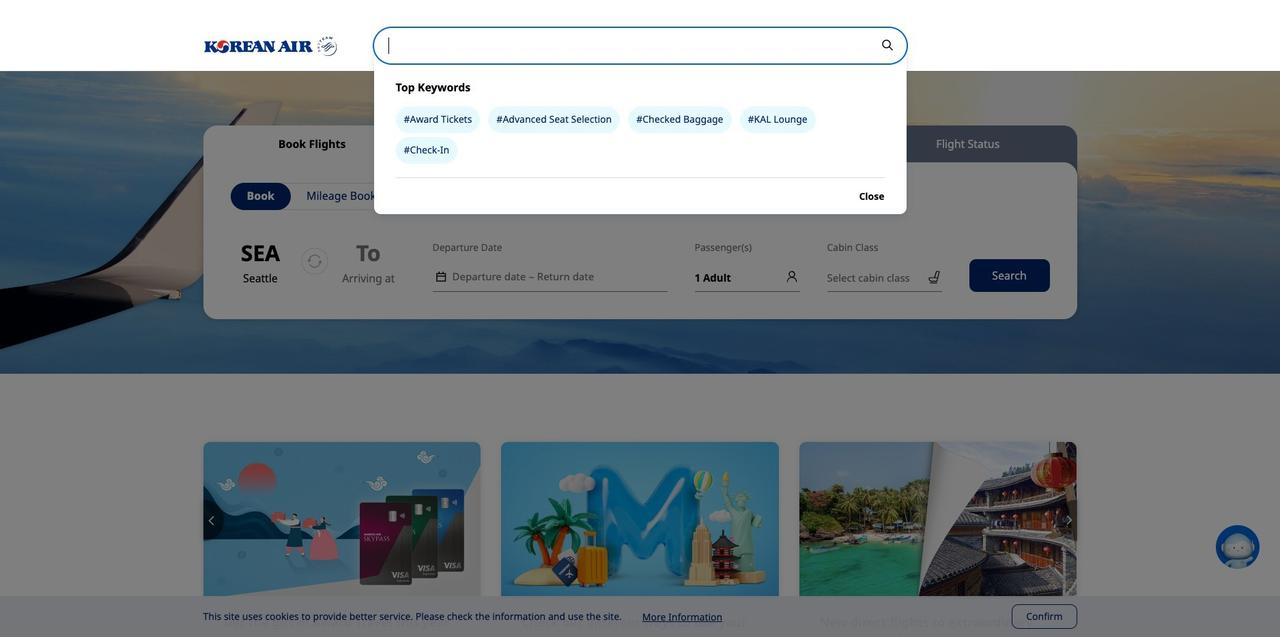 Task type: locate. For each thing, give the bounding box(es) containing it.
dialog
[[0, 0, 1280, 638]]

booking type group
[[230, 183, 410, 210]]

None text field
[[374, 28, 906, 63]]

tab list
[[203, 126, 1077, 162]]



Task type: vqa. For each thing, say whether or not it's contained in the screenshot.
document
no



